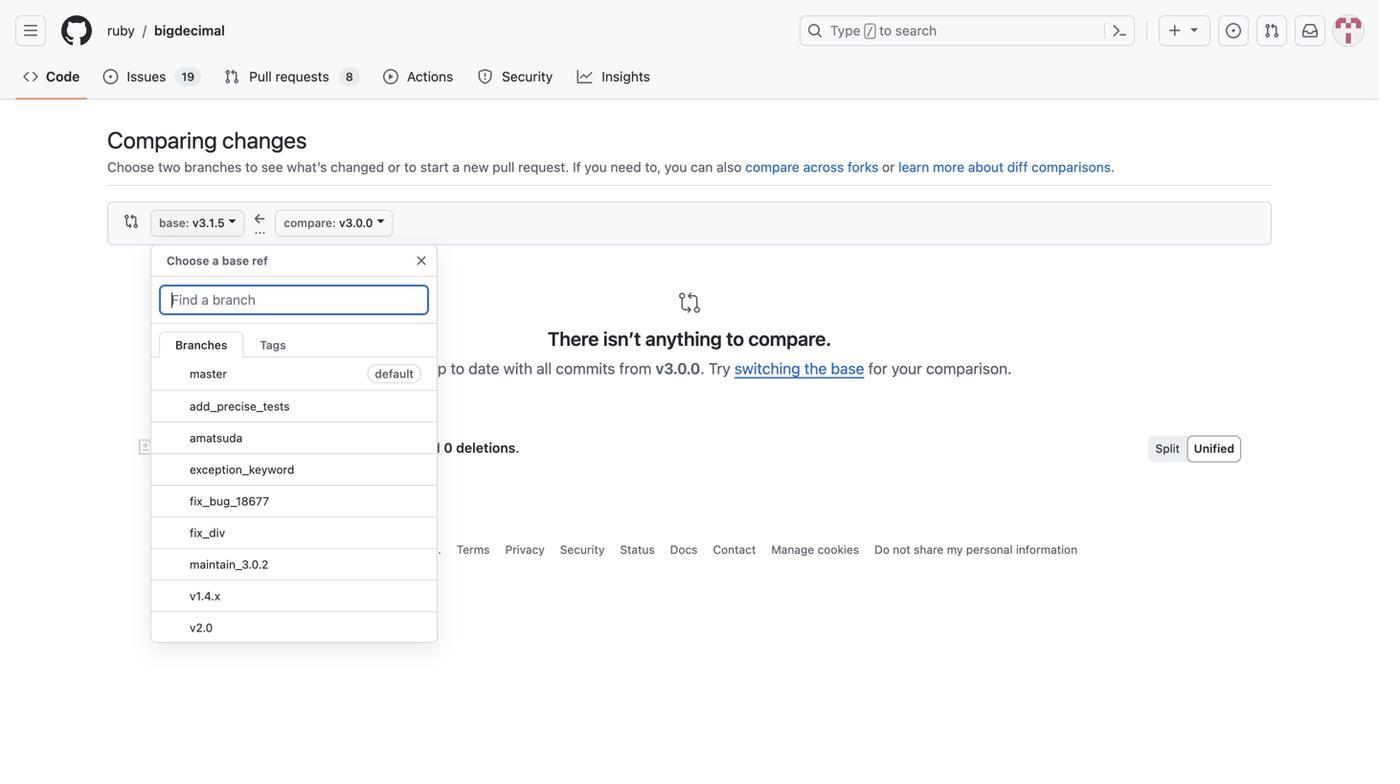 Task type: locate. For each thing, give the bounding box(es) containing it.
ruby
[[107, 23, 135, 38]]

contact
[[713, 543, 756, 556]]

security right shield icon
[[502, 69, 553, 84]]

1 horizontal spatial choose
[[167, 254, 209, 267]]

/ right type
[[867, 25, 874, 38]]

try
[[709, 359, 731, 378]]

pull requests
[[249, 69, 329, 84]]

fix_bug_18677 link
[[151, 486, 437, 517]]

a left the 'new'
[[453, 159, 460, 175]]

requests
[[276, 69, 329, 84]]

two
[[158, 159, 181, 175]]

2023
[[346, 543, 374, 556]]

or right 'changed'
[[388, 159, 401, 175]]

github,
[[377, 543, 419, 556]]

isn't
[[604, 327, 641, 350]]

0 horizontal spatial choose
[[107, 159, 154, 175]]

privacy link
[[505, 543, 545, 556]]

ruby / bigdecimal
[[107, 23, 225, 38]]

/ inside ruby / bigdecimal
[[143, 23, 147, 38]]

cookies
[[818, 543, 860, 556]]

. right and
[[516, 440, 520, 456]]

you
[[585, 159, 607, 175], [665, 159, 687, 175]]

code image
[[23, 69, 38, 84]]

choose left two
[[107, 159, 154, 175]]

to,
[[645, 159, 661, 175]]

fix_bug_18677
[[190, 494, 269, 508]]

or left learn
[[883, 159, 895, 175]]

. right diff
[[1111, 159, 1115, 175]]

0 horizontal spatial v3.0.0
[[339, 216, 373, 229]]

/ right ruby
[[143, 23, 147, 38]]

0 vertical spatial v3.1.5
[[192, 216, 225, 229]]

file diff image
[[138, 439, 153, 455]]

1 horizontal spatial 0
[[444, 440, 453, 456]]

amatsuda link
[[151, 423, 437, 454]]

tags
[[260, 338, 286, 352]]

1 horizontal spatial issue opened image
[[1226, 23, 1242, 38]]

tab list
[[151, 324, 437, 357]]

1 horizontal spatial base
[[831, 359, 865, 378]]

1 horizontal spatial git pull request image
[[1265, 23, 1280, 38]]

v3.1.5 left is
[[367, 359, 410, 378]]

choose a base ref
[[167, 254, 268, 267]]

1 vertical spatial v3.0.0
[[656, 359, 701, 378]]

/ inside type / to search
[[867, 25, 874, 38]]

0 horizontal spatial issue opened image
[[103, 69, 118, 84]]

comparing changes choose two branches to see what's changed or to start a new pull request.             if you need to, you can also compare across forks or learn more about diff comparisons .
[[107, 126, 1115, 175]]

0 horizontal spatial or
[[388, 159, 401, 175]]

shield image
[[478, 69, 493, 84]]

diff view list
[[1149, 435, 1242, 462]]

with left all
[[504, 359, 533, 378]]

you right if
[[585, 159, 607, 175]]

0
[[342, 440, 350, 456], [444, 440, 453, 456]]

choose
[[107, 159, 154, 175], [167, 254, 209, 267]]

git pull request image
[[1265, 23, 1280, 38], [224, 69, 240, 84]]

git compare image
[[124, 214, 139, 229]]

1 vertical spatial .
[[701, 359, 705, 378]]

changes
[[222, 126, 307, 153]]

a left ref
[[212, 254, 219, 267]]

1 horizontal spatial /
[[867, 25, 874, 38]]

0 horizontal spatial 0
[[342, 440, 350, 456]]

contact link
[[713, 543, 756, 556]]

from
[[620, 359, 652, 378]]

0 horizontal spatial git pull request image
[[224, 69, 240, 84]]

all
[[537, 359, 552, 378]]

git pull request image left notifications image
[[1265, 23, 1280, 38]]

security
[[502, 69, 553, 84], [560, 543, 605, 556]]

split
[[1156, 442, 1180, 455]]

ref
[[252, 254, 268, 267]]

...
[[254, 221, 266, 237]]

list
[[100, 15, 789, 46]]

do not share my personal information button
[[875, 541, 1078, 558]]

1 vertical spatial base
[[831, 359, 865, 378]]

choose left ref
[[167, 254, 209, 267]]

diff
[[1008, 159, 1028, 175]]

what's
[[287, 159, 327, 175]]

privacy
[[505, 543, 545, 556]]

do
[[875, 543, 890, 556]]

ruby link
[[100, 15, 143, 46]]

list containing ruby / bigdecimal
[[100, 15, 789, 46]]

about
[[969, 159, 1004, 175]]

unified button
[[1189, 439, 1241, 458]]

0 vertical spatial a
[[453, 159, 460, 175]]

comparing
[[107, 126, 217, 153]]

issue opened image right triangle down icon
[[1226, 23, 1242, 38]]

2 or from the left
[[883, 159, 895, 175]]

2 0 from the left
[[444, 440, 453, 456]]

0 vertical spatial .
[[1111, 159, 1115, 175]]

git pull request image left 'pull'
[[224, 69, 240, 84]]

0 vertical spatial security
[[502, 69, 553, 84]]

to right up
[[451, 359, 465, 378]]

0 vertical spatial git pull request image
[[1265, 23, 1280, 38]]

security link left 'graph' icon
[[470, 62, 562, 91]]

start
[[420, 159, 449, 175]]

deletions
[[456, 440, 516, 456]]

1 horizontal spatial with
[[504, 359, 533, 378]]

you right to,
[[665, 159, 687, 175]]

1 you from the left
[[585, 159, 607, 175]]

. left try
[[701, 359, 705, 378]]

base left for
[[831, 359, 865, 378]]

/ for ruby
[[143, 23, 147, 38]]

comparison.
[[927, 359, 1012, 378]]

1 vertical spatial git pull request image
[[224, 69, 240, 84]]

pull
[[493, 159, 515, 175]]

v3.1.5
[[192, 216, 225, 229], [367, 359, 410, 378]]

0 left additions
[[342, 440, 350, 456]]

security link left status link
[[560, 543, 605, 556]]

/ for type
[[867, 25, 874, 38]]

v3.0.0 down 'changed'
[[339, 216, 373, 229]]

to left see
[[245, 159, 258, 175]]

fix_div link
[[151, 517, 437, 549]]

0 vertical spatial with
[[504, 359, 533, 378]]

showing
[[153, 440, 210, 456]]

default
[[375, 367, 414, 380]]

1 horizontal spatial v3.0.0
[[656, 359, 701, 378]]

0 horizontal spatial /
[[143, 23, 147, 38]]

1 horizontal spatial security
[[560, 543, 605, 556]]

a inside comparing changes choose two branches to see what's changed or to start a new pull request.             if you need to, you can also compare across forks or learn more about diff comparisons .
[[453, 159, 460, 175]]

v3.1.5 up 'choose a base ref'
[[192, 216, 225, 229]]

1 vertical spatial issue opened image
[[103, 69, 118, 84]]

git pull request image for the topmost issue opened image
[[1265, 23, 1280, 38]]

changed
[[331, 159, 384, 175]]

issue opened image
[[1226, 23, 1242, 38], [103, 69, 118, 84]]

v1.4.x link
[[151, 581, 437, 612]]

with
[[504, 359, 533, 378], [312, 440, 338, 456]]

base left ref
[[222, 254, 249, 267]]

base
[[222, 254, 249, 267], [831, 359, 865, 378]]

1 horizontal spatial a
[[453, 159, 460, 175]]

issue opened image left issues at top left
[[103, 69, 118, 84]]

0 horizontal spatial you
[[585, 159, 607, 175]]

with inside the there isn't anything to compare. v3.1.5 is up to date with             all commits from v3.0.0 .             try switching the base for your comparison.
[[504, 359, 533, 378]]

security left status link
[[560, 543, 605, 556]]

learn
[[899, 159, 930, 175]]

0 vertical spatial choose
[[107, 159, 154, 175]]

0 vertical spatial base
[[222, 254, 249, 267]]

. inside the there isn't anything to compare. v3.1.5 is up to date with             all commits from v3.0.0 .             try switching the base for your comparison.
[[701, 359, 705, 378]]

1 vertical spatial a
[[212, 254, 219, 267]]

2 horizontal spatial .
[[1111, 159, 1115, 175]]

see
[[261, 159, 283, 175]]

v2.0
[[190, 621, 213, 634]]

0 horizontal spatial .
[[516, 440, 520, 456]]

share
[[914, 543, 944, 556]]

switching
[[735, 359, 801, 378]]

1 horizontal spatial v3.1.5
[[367, 359, 410, 378]]

1 vertical spatial with
[[312, 440, 338, 456]]

0 right and
[[444, 440, 453, 456]]

v3.0.0
[[339, 216, 373, 229], [656, 359, 701, 378]]

1 vertical spatial choose
[[167, 254, 209, 267]]

v3.0.0 down anything
[[656, 359, 701, 378]]

do not share my personal information
[[875, 543, 1078, 556]]

with down add_precise_tests link
[[312, 440, 338, 456]]

1 horizontal spatial you
[[665, 159, 687, 175]]

unified
[[1195, 442, 1235, 455]]

1 horizontal spatial or
[[883, 159, 895, 175]]

1 vertical spatial v3.1.5
[[367, 359, 410, 378]]

1 horizontal spatial .
[[701, 359, 705, 378]]

git pull request image for leftmost issue opened image
[[224, 69, 240, 84]]

learn more about diff comparisons link
[[899, 159, 1111, 175]]



Task type: describe. For each thing, give the bounding box(es) containing it.
forks
[[848, 159, 879, 175]]

compare across forks button
[[746, 157, 879, 177]]

. inside comparing changes choose two branches to see what's changed or to start a new pull request.             if you need to, you can also compare across forks or learn more about diff comparisons .
[[1111, 159, 1115, 175]]

arrow left image
[[252, 211, 268, 227]]

actions
[[407, 69, 453, 84]]

issues
[[127, 69, 166, 84]]

0 horizontal spatial with
[[312, 440, 338, 456]]

switching the base link
[[735, 359, 865, 378]]

status link
[[620, 543, 655, 556]]

git compare image
[[678, 291, 701, 314]]

maintain_3.0.2 link
[[151, 549, 437, 581]]

exception_keyword
[[190, 463, 294, 476]]

0 vertical spatial v3.0.0
[[339, 216, 373, 229]]

docs
[[670, 543, 698, 556]]

v3.0.0 inside the there isn't anything to compare. v3.1.5 is up to date with             all commits from v3.0.0 .             try switching the base for your comparison.
[[656, 359, 701, 378]]

notifications image
[[1303, 23, 1318, 38]]

docs link
[[670, 543, 698, 556]]

there
[[548, 327, 599, 350]]

request.
[[519, 159, 569, 175]]

add_precise_tests link
[[151, 391, 437, 423]]

compare
[[746, 159, 800, 175]]

Find a branch text field
[[159, 285, 429, 315]]

choose inside comparing changes choose two branches to see what's changed or to start a new pull request.             if you need to, you can also compare across forks or learn more about diff comparisons .
[[107, 159, 154, 175]]

©
[[332, 543, 343, 556]]

play image
[[383, 69, 398, 84]]

8
[[346, 70, 353, 83]]

compare.
[[749, 327, 832, 350]]

triangle down image
[[1187, 22, 1203, 37]]

to left start
[[404, 159, 417, 175]]

exception_keyword link
[[151, 454, 437, 486]]

1 0 from the left
[[342, 440, 350, 456]]

the
[[805, 359, 827, 378]]

terms link
[[457, 543, 490, 556]]

manage cookies
[[772, 543, 860, 556]]

status
[[620, 543, 655, 556]]

19
[[182, 70, 195, 83]]

to up try
[[727, 327, 744, 350]]

0 horizontal spatial security
[[502, 69, 553, 84]]

v1.4.x
[[190, 589, 221, 603]]

homepage image
[[302, 537, 325, 560]]

search
[[896, 23, 937, 38]]

branches button
[[159, 332, 244, 357]]

master
[[190, 367, 227, 380]]

terms
[[457, 543, 490, 556]]

new
[[464, 159, 489, 175]]

pull
[[249, 69, 272, 84]]

branches
[[184, 159, 242, 175]]

fix_div
[[190, 526, 225, 539]]

also
[[717, 159, 742, 175]]

my
[[947, 543, 963, 556]]

commits
[[556, 359, 616, 378]]

0 horizontal spatial v3.1.5
[[192, 216, 225, 229]]

not
[[893, 543, 911, 556]]

0 horizontal spatial base
[[222, 254, 249, 267]]

2 vertical spatial .
[[516, 440, 520, 456]]

with 0 additions and 0 deletions .
[[308, 440, 520, 456]]

0 horizontal spatial a
[[212, 254, 219, 267]]

base inside the there isn't anything to compare. v3.1.5 is up to date with             all commits from v3.0.0 .             try switching the base for your comparison.
[[831, 359, 865, 378]]

maintain_3.0.2
[[190, 558, 269, 571]]

v3.1.5 inside the there isn't anything to compare. v3.1.5 is up to date with             all commits from v3.0.0 .             try switching the base for your comparison.
[[367, 359, 410, 378]]

personal
[[967, 543, 1013, 556]]

more
[[933, 159, 965, 175]]

split button
[[1150, 439, 1187, 458]]

homepage image
[[61, 15, 92, 46]]

manage
[[772, 543, 815, 556]]

for
[[869, 359, 888, 378]]

graph image
[[578, 69, 593, 84]]

add_precise_tests
[[190, 400, 290, 413]]

if
[[573, 159, 581, 175]]

is
[[414, 359, 425, 378]]

code link
[[15, 62, 88, 91]]

1 or from the left
[[388, 159, 401, 175]]

2 you from the left
[[665, 159, 687, 175]]

tags button
[[244, 332, 302, 357]]

can
[[691, 159, 713, 175]]

need
[[611, 159, 642, 175]]

insights link
[[570, 62, 660, 91]]

plus image
[[1168, 23, 1183, 38]]

amatsuda
[[190, 431, 243, 445]]

across
[[804, 159, 844, 175]]

close menu image
[[414, 253, 429, 268]]

tab list containing branches
[[151, 324, 437, 357]]

bigdecimal
[[154, 23, 225, 38]]

branches
[[175, 338, 227, 352]]

anything
[[646, 327, 722, 350]]

v2.0 link
[[151, 612, 437, 644]]

1 vertical spatial security
[[560, 543, 605, 556]]

insights
[[602, 69, 650, 84]]

0 vertical spatial security link
[[470, 62, 562, 91]]

command palette image
[[1112, 23, 1128, 38]]

your
[[892, 359, 923, 378]]

0 vertical spatial issue opened image
[[1226, 23, 1242, 38]]

additions
[[354, 440, 414, 456]]

type / to search
[[831, 23, 937, 38]]

and
[[417, 440, 440, 456]]

information
[[1016, 543, 1078, 556]]

actions link
[[375, 62, 462, 91]]

1 vertical spatial security link
[[560, 543, 605, 556]]

up
[[429, 359, 447, 378]]

to left search
[[880, 23, 892, 38]]



Task type: vqa. For each thing, say whether or not it's contained in the screenshot.
open issue element
no



